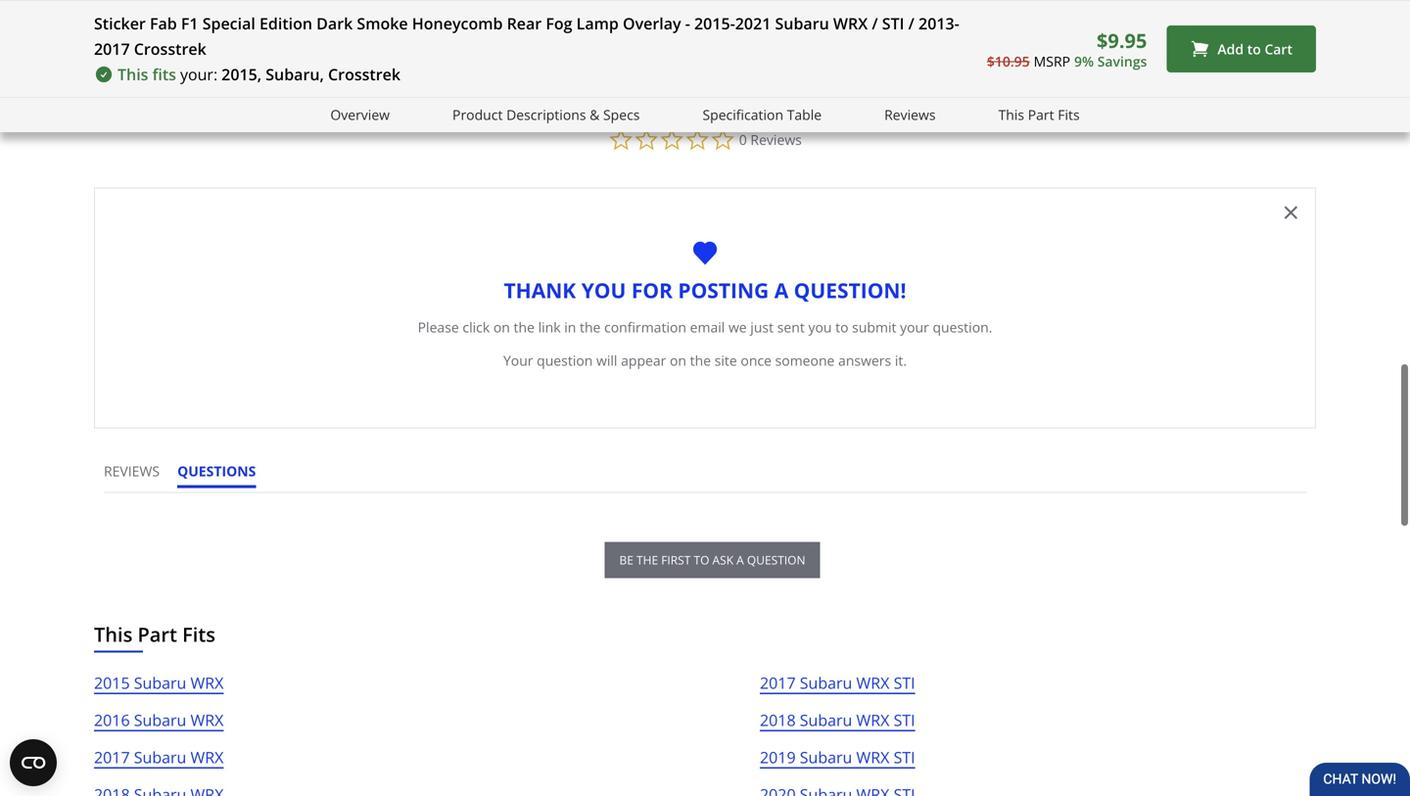 Task type: describe. For each thing, give the bounding box(es) containing it.
open widget image
[[10, 740, 57, 787]]

4 star image from the left
[[335, 1, 349, 16]]

1 vertical spatial reviews
[[751, 130, 802, 149]]

2013-
[[919, 13, 960, 34]]

the left link
[[514, 318, 535, 337]]

2017 subaru wrx link
[[94, 745, 224, 782]]

2017 for 2017 subaru wrx sti
[[760, 673, 796, 694]]

12 star image from the left
[[1115, 1, 1130, 16]]

powered
[[1203, 74, 1260, 92]]

reviews link
[[885, 104, 936, 126]]

powered by
[[1203, 74, 1282, 92]]

dark
[[317, 13, 353, 34]]

fits
[[152, 64, 176, 85]]

fog
[[546, 13, 573, 34]]

2018
[[760, 710, 796, 731]]

2 vertical spatial this
[[94, 621, 133, 648]]

f1
[[181, 13, 198, 34]]

9%
[[1075, 52, 1094, 70]]

rear
[[507, 13, 542, 34]]

subaru for 2016 subaru wrx
[[134, 710, 186, 731]]

specs
[[603, 105, 640, 124]]

the left site
[[690, 351, 711, 370]]

please click on the link in the confirmation email we just sent you to submit your question.
[[418, 318, 993, 337]]

lamp
[[577, 13, 619, 34]]

11 star image from the left
[[725, 1, 740, 16]]

link
[[538, 318, 561, 337]]

overview link
[[330, 104, 390, 126]]

question inside button
[[747, 552, 806, 568]]

special
[[202, 13, 256, 34]]

0 vertical spatial this
[[118, 64, 148, 85]]

question.
[[933, 318, 993, 337]]

sticker fab f1 special edition dark smoke honeycomb rear fog lamp overlay - 2015-2021 subaru wrx / sti / 2013- 2017 crosstrek
[[94, 13, 960, 59]]

2019 subaru wrx sti
[[760, 747, 916, 768]]

fits inside this part fits link
[[1058, 105, 1080, 124]]

this part fits link
[[999, 104, 1080, 126]]

edition
[[260, 13, 313, 34]]

in
[[564, 318, 576, 337]]

$9.95 $10.95 msrp 9% savings
[[987, 27, 1148, 70]]

email
[[690, 318, 725, 337]]

7 total reviews element for 12th star icon from right
[[335, 0, 491, 16]]

subaru for 2017 subaru wrx sti
[[800, 673, 853, 694]]

11 star image from the left
[[1100, 1, 1115, 16]]

sti inside sticker fab f1 special edition dark smoke honeycomb rear fog lamp overlay - 2015-2021 subaru wrx / sti / 2013- 2017 crosstrek
[[882, 13, 905, 34]]

1 vertical spatial on
[[670, 351, 687, 370]]

wrx for 2017 subaru wrx
[[191, 747, 224, 768]]

submit
[[852, 318, 897, 337]]

5 star image from the left
[[349, 1, 364, 16]]

honeycomb
[[412, 13, 503, 34]]

2017 inside sticker fab f1 special edition dark smoke honeycomb rear fog lamp overlay - 2015-2021 subaru wrx / sti / 2013- 2017 crosstrek
[[94, 38, 130, 59]]

1 horizontal spatial crosstrek
[[328, 64, 401, 85]]

it.
[[895, 351, 907, 370]]

$9.95
[[1097, 27, 1148, 54]]

0 vertical spatial this part fits
[[999, 105, 1080, 124]]

wrx for 2015 subaru wrx
[[191, 673, 224, 694]]

1 star image from the left
[[162, 1, 176, 16]]

subaru,
[[266, 64, 324, 85]]

be the first to ask a question button
[[605, 542, 820, 578]]

ask a question
[[1195, 194, 1295, 213]]

3 star image from the left
[[191, 1, 206, 16]]

0 horizontal spatial part
[[138, 621, 177, 648]]

cart
[[1265, 39, 1293, 58]]

7 star image from the left
[[740, 1, 754, 16]]

2019 subaru wrx sti link
[[760, 745, 916, 782]]

appear
[[621, 351, 667, 370]]

ask
[[713, 552, 734, 568]]

overview
[[330, 105, 390, 124]]

1 star image from the left
[[147, 1, 162, 16]]

wrx for 2019 subaru wrx sti
[[857, 747, 890, 768]]

2015
[[94, 673, 130, 694]]

someone
[[776, 351, 835, 370]]

add to cart
[[1218, 39, 1293, 58]]

product descriptions & specs link
[[453, 104, 640, 126]]

the right in
[[580, 318, 601, 337]]

2016 subaru wrx link
[[94, 708, 224, 745]]

add
[[1218, 39, 1244, 58]]

2021
[[735, 13, 771, 34]]

0 reviews
[[739, 130, 802, 149]]

2017 subaru wrx sti link
[[760, 671, 916, 708]]

10 star image from the left
[[552, 1, 567, 16]]

just
[[751, 318, 774, 337]]

your:
[[180, 64, 218, 85]]

1 horizontal spatial to
[[836, 318, 849, 337]]

17 star image from the left
[[1144, 1, 1159, 16]]

to inside button
[[1248, 39, 1262, 58]]

&
[[590, 105, 600, 124]]

12 star image from the left
[[754, 1, 769, 16]]

2 / from the left
[[909, 13, 915, 34]]

your question will appear on the site once someone answers it.
[[503, 351, 907, 370]]

sent
[[778, 318, 805, 337]]

$10.95
[[987, 52, 1030, 70]]

a
[[1222, 194, 1231, 213]]

-
[[685, 13, 691, 34]]

smoke
[[357, 13, 408, 34]]

specification table
[[703, 105, 822, 124]]

2 star image from the left
[[206, 1, 220, 16]]

powered by link
[[1203, 74, 1317, 98]]

answers
[[839, 351, 892, 370]]



Task type: locate. For each thing, give the bounding box(es) containing it.
specification table link
[[703, 104, 822, 126]]

click
[[463, 318, 490, 337]]

on right appear
[[670, 351, 687, 370]]

please
[[418, 318, 459, 337]]

wrx for 2017 subaru wrx sti
[[857, 673, 890, 694]]

fits down 9%
[[1058, 105, 1080, 124]]

be the first to ask a question
[[620, 552, 806, 568]]

sti
[[882, 13, 905, 34], [894, 673, 916, 694], [894, 710, 916, 731], [894, 747, 916, 768]]

this fits your: 2015, subaru, crosstrek
[[118, 64, 401, 85]]

0 horizontal spatial you
[[582, 276, 626, 304]]

wrx up 2018 subaru wrx sti
[[857, 673, 890, 694]]

the inside button
[[637, 552, 658, 568]]

be
[[620, 552, 634, 568]]

subaru right 2021
[[775, 13, 830, 34]]

1 horizontal spatial this part fits
[[999, 105, 1080, 124]]

11 total reviews element
[[898, 0, 1055, 16]]

part
[[1028, 105, 1055, 124], [138, 621, 177, 648]]

reviews down 2013-
[[885, 105, 936, 124]]

18 star image from the left
[[1273, 1, 1288, 16]]

the
[[514, 318, 535, 337], [580, 318, 601, 337], [690, 351, 711, 370], [637, 552, 658, 568]]

you left for
[[582, 276, 626, 304]]

sti inside 2017 subaru wrx sti link
[[894, 673, 916, 694]]

question
[[537, 351, 593, 370], [747, 552, 806, 568]]

7 star image from the left
[[379, 1, 393, 16]]

wrx for 2016 subaru wrx
[[191, 710, 224, 731]]

wrx inside sticker fab f1 special edition dark smoke honeycomb rear fog lamp overlay - 2015-2021 subaru wrx / sti / 2013- 2017 crosstrek
[[834, 13, 868, 34]]

0 vertical spatial crosstrek
[[134, 38, 206, 59]]

1 vertical spatial this
[[999, 105, 1025, 124]]

crosstrek up the fits
[[134, 38, 206, 59]]

2017 down the 2016
[[94, 747, 130, 768]]

this left the fits
[[118, 64, 148, 85]]

14 star image from the left
[[927, 1, 942, 16]]

you right sent
[[809, 318, 832, 337]]

1 horizontal spatial fits
[[1058, 105, 1080, 124]]

once
[[741, 351, 772, 370]]

posting
[[678, 276, 769, 304]]

wrx down 2016 subaru wrx link
[[191, 747, 224, 768]]

msrp
[[1034, 52, 1071, 70]]

to left the ask
[[694, 552, 710, 568]]

2 1 total reviews element from the left
[[1086, 0, 1242, 16]]

2016 subaru wrx
[[94, 710, 224, 731]]

subaru for 2018 subaru wrx sti
[[800, 710, 853, 731]]

add to cart button
[[1167, 25, 1317, 72]]

2 vertical spatial to
[[694, 552, 710, 568]]

0 horizontal spatial reviews
[[751, 130, 802, 149]]

this part fits
[[999, 105, 1080, 124], [94, 621, 216, 648]]

to
[[1248, 39, 1262, 58], [836, 318, 849, 337], [694, 552, 710, 568]]

question!
[[794, 276, 907, 304]]

subaru up 2016 subaru wrx
[[134, 673, 186, 694]]

1 vertical spatial this part fits
[[94, 621, 216, 648]]

2015 subaru wrx
[[94, 673, 224, 694]]

sti inside "2019 subaru wrx sti" link
[[894, 747, 916, 768]]

6 star image from the left
[[364, 1, 379, 16]]

2 vertical spatial 2017
[[94, 747, 130, 768]]

2017
[[94, 38, 130, 59], [760, 673, 796, 694], [94, 747, 130, 768]]

star image
[[162, 1, 176, 16], [206, 1, 220, 16], [522, 1, 537, 16], [567, 1, 581, 16], [581, 1, 596, 16], [710, 1, 725, 16], [740, 1, 754, 16], [769, 1, 784, 16], [913, 1, 927, 16], [1086, 1, 1100, 16], [1100, 1, 1115, 16], [1115, 1, 1130, 16]]

1 horizontal spatial you
[[809, 318, 832, 337]]

first
[[661, 552, 691, 568]]

question right the ask
[[747, 552, 806, 568]]

part down the msrp
[[1028, 105, 1055, 124]]

your
[[900, 318, 930, 337]]

0 vertical spatial question
[[537, 351, 593, 370]]

crosstrek inside sticker fab f1 special edition dark smoke honeycomb rear fog lamp overlay - 2015-2021 subaru wrx / sti / 2013- 2017 crosstrek
[[134, 38, 206, 59]]

this part fits up 2015 subaru wrx
[[94, 621, 216, 648]]

subaru for 2015 subaru wrx
[[134, 673, 186, 694]]

thank
[[504, 276, 576, 304]]

subaru for 2019 subaru wrx sti
[[800, 747, 853, 768]]

subaru down 2018 subaru wrx sti "link"
[[800, 747, 853, 768]]

0 vertical spatial fits
[[1058, 105, 1080, 124]]

part up 2015 subaru wrx
[[138, 621, 177, 648]]

1 horizontal spatial reviews
[[885, 105, 936, 124]]

reviews
[[885, 105, 936, 124], [751, 130, 802, 149]]

sti down 2018 subaru wrx sti "link"
[[894, 747, 916, 768]]

this part fits down the msrp
[[999, 105, 1080, 124]]

2016
[[94, 710, 130, 731]]

subaru
[[775, 13, 830, 34], [134, 673, 186, 694], [800, 673, 853, 694], [134, 710, 186, 731], [800, 710, 853, 731], [134, 747, 186, 768], [800, 747, 853, 768]]

for
[[632, 276, 673, 304]]

savings
[[1098, 52, 1148, 70]]

fab
[[150, 13, 177, 34]]

wrx inside "link"
[[857, 710, 890, 731]]

wrx down 2018 subaru wrx sti "link"
[[857, 747, 890, 768]]

wrx for 2018 subaru wrx sti
[[857, 710, 890, 731]]

0 horizontal spatial to
[[694, 552, 710, 568]]

subaru down 2017 subaru wrx sti link
[[800, 710, 853, 731]]

2017 subaru wrx
[[94, 747, 224, 768]]

10 star image from the left
[[1086, 1, 1100, 16]]

this
[[118, 64, 148, 85], [999, 105, 1025, 124], [94, 621, 133, 648]]

sticker
[[94, 13, 146, 34]]

wrx down 2017 subaru wrx sti link
[[857, 710, 890, 731]]

7 total reviews element
[[147, 0, 304, 16], [335, 0, 491, 16]]

9 star image from the left
[[537, 1, 552, 16]]

a inside be the first to ask a question button
[[737, 552, 744, 568]]

fits up 2015 subaru wrx
[[182, 621, 216, 648]]

13 star image from the left
[[898, 1, 913, 16]]

1 horizontal spatial a
[[775, 276, 789, 304]]

2019
[[760, 747, 796, 768]]

tab list
[[104, 462, 274, 492]]

0 horizontal spatial 7 total reviews element
[[147, 0, 304, 16]]

to right add
[[1248, 39, 1262, 58]]

3 star image from the left
[[522, 1, 537, 16]]

table
[[787, 105, 822, 124]]

1 vertical spatial 2017
[[760, 673, 796, 694]]

question
[[1235, 194, 1295, 213]]

1 vertical spatial a
[[737, 552, 744, 568]]

4 star image from the left
[[567, 1, 581, 16]]

sti for 2017 subaru wrx sti
[[894, 673, 916, 694]]

0 vertical spatial on
[[494, 318, 510, 337]]

question down in
[[537, 351, 593, 370]]

wrx up 2016 subaru wrx
[[191, 673, 224, 694]]

to inside button
[[694, 552, 710, 568]]

a right the ask
[[737, 552, 744, 568]]

1 total reviews element for 16th star icon
[[1086, 0, 1242, 16]]

0 vertical spatial to
[[1248, 39, 1262, 58]]

1 7 total reviews element from the left
[[147, 0, 304, 16]]

2015 subaru wrx link
[[94, 671, 224, 708]]

product
[[453, 105, 503, 124]]

0 horizontal spatial this part fits
[[94, 621, 216, 648]]

0
[[739, 130, 747, 149]]

1 horizontal spatial 7 total reviews element
[[335, 0, 491, 16]]

your
[[503, 351, 533, 370]]

0 horizontal spatial a
[[737, 552, 744, 568]]

0 vertical spatial reviews
[[885, 105, 936, 124]]

8 star image from the left
[[393, 1, 408, 16]]

1 horizontal spatial /
[[909, 13, 915, 34]]

subaru down 2015 subaru wrx link
[[134, 710, 186, 731]]

5 star image from the left
[[581, 1, 596, 16]]

on right 'click'
[[494, 318, 510, 337]]

sti inside 2018 subaru wrx sti "link"
[[894, 710, 916, 731]]

1 / from the left
[[872, 13, 878, 34]]

ask
[[1195, 194, 1218, 213]]

crosstrek up 'overview'
[[328, 64, 401, 85]]

0 vertical spatial part
[[1028, 105, 1055, 124]]

ask a question button
[[1156, 188, 1307, 222]]

specification
[[703, 105, 784, 124]]

1 vertical spatial you
[[809, 318, 832, 337]]

1 vertical spatial crosstrek
[[328, 64, 401, 85]]

1 horizontal spatial question
[[747, 552, 806, 568]]

wrx
[[834, 13, 868, 34], [191, 673, 224, 694], [857, 673, 890, 694], [191, 710, 224, 731], [857, 710, 890, 731], [191, 747, 224, 768], [857, 747, 890, 768]]

15 star image from the left
[[942, 1, 957, 16]]

subaru up 2018 subaru wrx sti
[[800, 673, 853, 694]]

1 vertical spatial to
[[836, 318, 849, 337]]

star image
[[147, 1, 162, 16], [176, 1, 191, 16], [191, 1, 206, 16], [335, 1, 349, 16], [349, 1, 364, 16], [364, 1, 379, 16], [379, 1, 393, 16], [393, 1, 408, 16], [537, 1, 552, 16], [552, 1, 567, 16], [725, 1, 740, 16], [754, 1, 769, 16], [898, 1, 913, 16], [927, 1, 942, 16], [942, 1, 957, 16], [1130, 1, 1144, 16], [1144, 1, 1159, 16], [1273, 1, 1288, 16]]

2 horizontal spatial to
[[1248, 39, 1262, 58]]

1 horizontal spatial part
[[1028, 105, 1055, 124]]

0 horizontal spatial 1 total reviews element
[[710, 0, 867, 16]]

wrx left 2013-
[[834, 13, 868, 34]]

site
[[715, 351, 737, 370]]

by
[[1264, 74, 1279, 92]]

2 star image from the left
[[176, 1, 191, 16]]

0 vertical spatial a
[[775, 276, 789, 304]]

2017 up 2018
[[760, 673, 796, 694]]

7 total reviews element for 16th star icon from the right
[[147, 0, 304, 16]]

confirmation
[[604, 318, 687, 337]]

2018 subaru wrx sti
[[760, 710, 916, 731]]

descriptions
[[507, 105, 586, 124]]

0 vertical spatial 2017
[[94, 38, 130, 59]]

you
[[582, 276, 626, 304], [809, 318, 832, 337]]

reviews down specification table link
[[751, 130, 802, 149]]

2 7 total reviews element from the left
[[335, 0, 491, 16]]

to left submit
[[836, 318, 849, 337]]

0 horizontal spatial question
[[537, 351, 593, 370]]

sti for 2019 subaru wrx sti
[[894, 747, 916, 768]]

1 horizontal spatial on
[[670, 351, 687, 370]]

0 horizontal spatial /
[[872, 13, 878, 34]]

0 horizontal spatial on
[[494, 318, 510, 337]]

0 vertical spatial you
[[582, 276, 626, 304]]

1 vertical spatial question
[[747, 552, 806, 568]]

sti up 2018 subaru wrx sti
[[894, 673, 916, 694]]

thank you for posting a question!
[[504, 276, 907, 304]]

we
[[729, 318, 747, 337]]

1 total reviews element
[[710, 0, 867, 16], [1086, 0, 1242, 16]]

2017 for 2017 subaru wrx
[[94, 747, 130, 768]]

1 total reviews element for 7th star icon from the right
[[710, 0, 867, 16]]

1 1 total reviews element from the left
[[710, 0, 867, 16]]

wrx down 2015 subaru wrx link
[[191, 710, 224, 731]]

subaru inside sticker fab f1 special edition dark smoke honeycomb rear fog lamp overlay - 2015-2021 subaru wrx / sti / 2013- 2017 crosstrek
[[775, 13, 830, 34]]

subaru for 2017 subaru wrx
[[134, 747, 186, 768]]

subaru down 2016 subaru wrx link
[[134, 747, 186, 768]]

the right be
[[637, 552, 658, 568]]

product descriptions & specs
[[453, 105, 640, 124]]

2017 down "sticker"
[[94, 38, 130, 59]]

sti down 2017 subaru wrx sti link
[[894, 710, 916, 731]]

this up 2015
[[94, 621, 133, 648]]

questions
[[177, 462, 256, 481]]

16 star image from the left
[[1130, 1, 1144, 16]]

sti for 2018 subaru wrx sti
[[894, 710, 916, 731]]

6 star image from the left
[[710, 1, 725, 16]]

1 vertical spatial part
[[138, 621, 177, 648]]

2015,
[[222, 64, 262, 85]]

tab list containing reviews
[[104, 462, 274, 492]]

3 total reviews element
[[1273, 0, 1411, 16]]

2018 subaru wrx sti link
[[760, 708, 916, 745]]

2015-
[[695, 13, 735, 34]]

1 vertical spatial fits
[[182, 621, 216, 648]]

0 horizontal spatial crosstrek
[[134, 38, 206, 59]]

sti left 2013-
[[882, 13, 905, 34]]

will
[[597, 351, 618, 370]]

this down $10.95
[[999, 105, 1025, 124]]

1 horizontal spatial 1 total reviews element
[[1086, 0, 1242, 16]]

subaru inside "link"
[[800, 710, 853, 731]]

reviews
[[104, 462, 160, 481]]

overlay
[[623, 13, 681, 34]]

8 star image from the left
[[769, 1, 784, 16]]

9 star image from the left
[[913, 1, 927, 16]]

2017 subaru wrx sti
[[760, 673, 916, 694]]

8 total reviews element
[[522, 0, 679, 16]]

0 horizontal spatial fits
[[182, 621, 216, 648]]

a up sent
[[775, 276, 789, 304]]



Task type: vqa. For each thing, say whether or not it's contained in the screenshot.
the top Track
no



